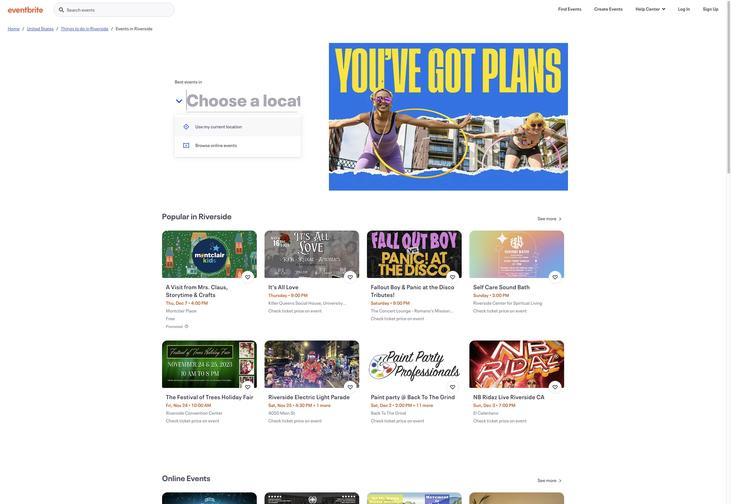 Task type: describe. For each thing, give the bounding box(es) containing it.
create events
[[595, 6, 623, 12]]

panic
[[407, 283, 422, 291]]

center inside the festival of trees holiday fair fri, nov 24 •  10:00 am riverside convention center check ticket price on event
[[209, 410, 223, 416]]

event inside self care sound bath sunday • 3:00 pm riverside center for spiritual living check ticket price on event
[[516, 308, 527, 314]]

explore
[[180, 133, 195, 139]]

see more link for online events
[[464, 477, 565, 485]]

check ticket price on event for killer
[[269, 308, 322, 314]]

price down social
[[294, 308, 304, 314]]

2
[[389, 402, 392, 408]]

use my current location button
[[175, 118, 301, 136]]

paint
[[371, 393, 385, 401]]

menu containing use my current location
[[175, 118, 301, 154]]

center inside 'riverside, california is known for being the birthplace of the citrus industry. catch a show at the fox performing arts center or explore the area's culture at the riverside metropolitan museum. see all there is to do in the events below!'
[[284, 127, 298, 133]]

self care sound bath link
[[474, 283, 562, 291]]

from
[[184, 283, 197, 291]]

convention
[[185, 410, 208, 416]]

on down -
[[408, 315, 413, 322]]

free
[[166, 315, 175, 322]]

a visit from mrs. claus, storytime & crafts link
[[166, 283, 255, 299]]

Choose a location text field
[[187, 86, 301, 114]]

catch
[[205, 127, 217, 133]]

log in
[[679, 6, 691, 12]]

riverside inside 'riverside, california is known for being the birthplace of the citrus industry. catch a show at the fox performing arts center or explore the area's culture at the riverside metropolitan museum. see all there is to do in the events below!'
[[243, 133, 261, 139]]

ticket inside self care sound bath sunday • 3:00 pm riverside center for spiritual living check ticket price on event
[[487, 308, 498, 314]]

things
[[61, 25, 74, 31]]

events for find events
[[568, 6, 582, 12]]

location
[[226, 124, 242, 130]]

center right help
[[647, 6, 661, 12]]

online
[[211, 142, 223, 148]]

the festival of trees holiday fair primary image image
[[162, 341, 257, 388]]

usa
[[314, 306, 323, 312]]

california
[[195, 120, 214, 126]]

spiritual
[[514, 300, 530, 306]]

or
[[175, 133, 179, 139]]

living
[[531, 300, 543, 306]]

self care sound bath primary image image
[[470, 231, 565, 278]]

events right the best
[[185, 79, 198, 85]]

tributes!
[[371, 291, 395, 299]]

concert
[[380, 308, 396, 314]]

fallout boy & panic at the disco tributes! primary image image
[[367, 231, 462, 278]]

25
[[287, 402, 292, 408]]

events down search events button
[[116, 25, 129, 31]]

events for create events
[[610, 6, 623, 12]]

ca
[[537, 393, 545, 401]]

riverside inside the festival of trees holiday fair fri, nov 24 •  10:00 am riverside convention center check ticket price on event
[[166, 410, 184, 416]]

price inside nb ridaz live riverside ca sun, dec 3 •  7:00 pm el calentano check ticket price on event
[[499, 418, 509, 424]]

st
[[291, 410, 295, 416]]

price down lounge
[[397, 315, 407, 322]]

in right popular
[[191, 211, 197, 222]]

3 / from the left
[[111, 25, 113, 31]]

ticket inside the festival of trees holiday fair fri, nov 24 •  10:00 am riverside convention center check ticket price on event
[[180, 418, 191, 424]]

pm inside self care sound bath sunday • 3:00 pm riverside center for spiritual living check ticket price on event
[[503, 292, 510, 298]]

pm inside nb ridaz live riverside ca sun, dec 3 •  7:00 pm el calentano check ticket price on event
[[509, 402, 516, 408]]

4:30
[[296, 402, 305, 408]]

• inside it's all love thursday • 9:00 pm killer queens social house, university avenue, riverside, ca, usa
[[288, 292, 290, 298]]

to inside 'riverside, california is known for being the birthplace of the citrus industry. catch a show at the fox performing arts center or explore the area's culture at the riverside metropolitan museum. see all there is to do in the events below!'
[[224, 139, 228, 146]]

it's all love primary image image
[[265, 231, 360, 278]]

riverside, inside it's all love thursday • 9:00 pm killer queens social house, university avenue, riverside, ca, usa
[[286, 306, 305, 312]]

events inside menu
[[224, 142, 237, 148]]

storytime
[[166, 291, 193, 299]]

the down location
[[235, 133, 242, 139]]

see more link for popular in riverside
[[464, 215, 565, 223]]

festival
[[177, 393, 198, 401]]

online events
[[162, 473, 211, 483]]

all
[[278, 283, 285, 291]]

area's
[[203, 133, 215, 139]]

dec inside nb ridaz live riverside ca sun, dec 3 •  7:00 pm el calentano check ticket price on event
[[484, 402, 492, 408]]

ticket down concert
[[385, 315, 396, 322]]

browse online events button
[[175, 136, 301, 154]]

queens
[[279, 300, 295, 306]]

search
[[67, 7, 81, 13]]

riverside electric light parade primary image image
[[265, 341, 360, 388]]

check inside nb ridaz live riverside ca sun, dec 3 •  7:00 pm el calentano check ticket price on event
[[474, 418, 486, 424]]

1 vertical spatial back
[[371, 410, 381, 416]]

riverside inside nb ridaz live riverside ca sun, dec 3 •  7:00 pm el calentano check ticket price on event
[[511, 393, 536, 401]]

events right search
[[82, 7, 95, 13]]

the inside 'fallout boy & panic at the disco tributes! saturday • 9:00 pm the concert lounge - romano's mission grove'
[[430, 283, 438, 291]]

riverside inside self care sound bath sunday • 3:00 pm riverside center for spiritual living check ticket price on event
[[474, 300, 492, 306]]

0 horizontal spatial do
[[80, 25, 85, 31]]

on inside riverside electric light parade sat, nov 25 •  4:30 pm  + 1 more 4050 main st check ticket price on event
[[305, 418, 310, 424]]

• inside riverside electric light parade sat, nov 25 •  4:30 pm  + 1 more 4050 main st check ticket price on event
[[293, 402, 295, 408]]

riverside, inside 'riverside, california is known for being the birthplace of the citrus industry. catch a show at the fox performing arts center or explore the area's culture at the riverside metropolitan museum. see all there is to do in the events below!'
[[175, 120, 194, 126]]

thursday
[[269, 292, 288, 298]]

metropolitan
[[262, 133, 288, 139]]

24
[[182, 402, 188, 408]]

pm inside a visit from mrs. claus, storytime & crafts thu, dec 7 •  4:00 pm montclair place free
[[202, 300, 208, 306]]

search events button
[[54, 3, 175, 17]]

fair
[[243, 393, 254, 401]]

7:00
[[499, 402, 509, 408]]

check inside paint party @ back to the grind sat, dec 2 •  2:00 pm  + 11 more back to the grind check ticket price on event
[[371, 418, 384, 424]]

log in link
[[674, 3, 696, 15]]

arts
[[275, 127, 284, 133]]

a visit from mrs. claus, storytime & crafts primary image image
[[162, 231, 257, 278]]

party
[[386, 393, 400, 401]]

on inside paint party @ back to the grind sat, dec 2 •  2:00 pm  + 11 more back to the grind check ticket price on event
[[408, 418, 413, 424]]

0 vertical spatial to
[[422, 393, 428, 401]]

sign up link
[[698, 3, 724, 15]]

the up metropolitan
[[285, 120, 291, 126]]

it's
[[269, 283, 277, 291]]

nb ridaz live riverside ca link
[[474, 393, 562, 401]]

riverside electric light parade sat, nov 25 •  4:30 pm  + 1 more 4050 main st check ticket price on event
[[269, 393, 350, 424]]

more inside riverside electric light parade sat, nov 25 •  4:30 pm  + 1 more 4050 main st check ticket price on event
[[320, 402, 331, 408]]

riverside, california is known for being the birthplace of the citrus industry. catch a show at the fox performing arts center or explore the area's culture at the riverside metropolitan museum. see all there is to do in the events below!
[[175, 120, 298, 146]]

ticket down queens
[[282, 308, 293, 314]]

create events link
[[590, 3, 628, 15]]

at inside 'fallout boy & panic at the disco tributes! saturday • 9:00 pm the concert lounge - romano's mission grove'
[[423, 283, 428, 291]]

9:00 inside 'fallout boy & panic at the disco tributes! saturday • 9:00 pm the concert lounge - romano's mission grove'
[[393, 300, 403, 306]]

online
[[162, 473, 185, 483]]

popular in riverside link
[[162, 211, 232, 222]]

bath
[[518, 283, 530, 291]]

• inside paint party @ back to the grind sat, dec 2 •  2:00 pm  + 11 more back to the grind check ticket price on event
[[393, 402, 395, 408]]

1 vertical spatial grind
[[395, 410, 406, 416]]

2 / from the left
[[56, 25, 58, 31]]

on down social
[[305, 308, 310, 314]]

am
[[204, 402, 211, 408]]

nb
[[474, 393, 482, 401]]

the up fox
[[251, 120, 258, 126]]

9:00 inside it's all love thursday • 9:00 pm killer queens social house, university avenue, riverside, ca, usa
[[291, 292, 301, 298]]

riverside inside riverside electric light parade sat, nov 25 •  4:30 pm  + 1 more 4050 main st check ticket price on event
[[269, 393, 294, 401]]

0 horizontal spatial to
[[75, 25, 79, 31]]

• inside the festival of trees holiday fair fri, nov 24 •  10:00 am riverside convention center check ticket price on event
[[189, 402, 191, 408]]

0 horizontal spatial is
[[215, 120, 218, 126]]

saturday
[[371, 300, 390, 306]]

of inside the festival of trees holiday fair fri, nov 24 •  10:00 am riverside convention center check ticket price on event
[[199, 393, 205, 401]]

the down 2
[[387, 410, 395, 416]]

ridaz
[[483, 393, 498, 401]]

price inside paint party @ back to the grind sat, dec 2 •  2:00 pm  + 11 more back to the grind check ticket price on event
[[397, 418, 407, 424]]

find events link
[[554, 3, 587, 15]]

in inside 'riverside, california is known for being the birthplace of the citrus industry. catch a show at the fox performing arts center or explore the area's culture at the riverside metropolitan museum. see all there is to do in the events below!'
[[234, 139, 238, 146]]

2:00
[[396, 402, 405, 408]]

1 vertical spatial at
[[231, 133, 235, 139]]

sun,
[[474, 402, 483, 408]]

dec inside a visit from mrs. claus, storytime & crafts thu, dec 7 •  4:00 pm montclair place free
[[176, 300, 184, 306]]

mission
[[435, 308, 450, 314]]

0 vertical spatial back
[[408, 393, 421, 401]]

use
[[196, 124, 203, 130]]

4050
[[269, 410, 279, 416]]

boy
[[391, 283, 401, 291]]

ticket inside nb ridaz live riverside ca sun, dec 3 •  7:00 pm el calentano check ticket price on event
[[487, 418, 498, 424]]

event inside paint party @ back to the grind sat, dec 2 •  2:00 pm  + 11 more back to the grind check ticket price on event
[[413, 418, 425, 424]]

on inside nb ridaz live riverside ca sun, dec 3 •  7:00 pm el calentano check ticket price on event
[[510, 418, 515, 424]]

social
[[296, 300, 308, 306]]

event down house,
[[311, 308, 322, 314]]

montclair
[[166, 308, 185, 314]]

& inside 'fallout boy & panic at the disco tributes! saturday • 9:00 pm the concert lounge - romano's mission grove'
[[402, 283, 406, 291]]

the inside 'fallout boy & panic at the disco tributes! saturday • 9:00 pm the concert lounge - romano's mission grove'
[[371, 308, 379, 314]]

pm inside riverside electric light parade sat, nov 25 •  4:30 pm  + 1 more 4050 main st check ticket price on event
[[306, 402, 313, 408]]

browse online events
[[196, 142, 237, 148]]

the festival of trees holiday fair fri, nov 24 •  10:00 am riverside convention center check ticket price on event
[[166, 393, 254, 424]]

performing
[[253, 127, 275, 133]]

best events in
[[175, 79, 202, 85]]

a
[[166, 283, 170, 291]]

7
[[185, 300, 188, 306]]

thu,
[[166, 300, 175, 306]]

the inside the festival of trees holiday fair fri, nov 24 •  10:00 am riverside convention center check ticket price on event
[[166, 393, 176, 401]]

light
[[317, 393, 330, 401]]



Task type: locate. For each thing, give the bounding box(es) containing it.
event inside nb ridaz live riverside ca sun, dec 3 •  7:00 pm el calentano check ticket price on event
[[516, 418, 527, 424]]

more inside paint party @ back to the grind sat, dec 2 •  2:00 pm  + 11 more back to the grind check ticket price on event
[[423, 402, 434, 408]]

do inside 'riverside, california is known for being the birthplace of the citrus industry. catch a show at the fox performing arts center or explore the area's culture at the riverside metropolitan museum. see all there is to do in the events below!'
[[229, 139, 234, 146]]

the left fox
[[237, 127, 244, 133]]

place
[[186, 308, 197, 314]]

1 vertical spatial is
[[220, 139, 223, 146]]

nov inside the festival of trees holiday fair fri, nov 24 •  10:00 am riverside convention center check ticket price on event
[[173, 402, 182, 408]]

the right @
[[429, 393, 439, 401]]

there
[[208, 139, 219, 146]]

0 vertical spatial of
[[280, 120, 284, 126]]

in down search events button
[[130, 25, 133, 31]]

in right the best
[[199, 79, 202, 85]]

more
[[547, 215, 557, 221], [320, 402, 331, 408], [423, 402, 434, 408], [547, 477, 557, 483]]

grind down 2:00
[[395, 410, 406, 416]]

1 horizontal spatial 9:00
[[393, 300, 403, 306]]

0 vertical spatial for
[[233, 120, 239, 126]]

0 vertical spatial see
[[194, 139, 202, 146]]

• inside 'fallout boy & panic at the disco tributes! saturday • 9:00 pm the concert lounge - romano's mission grove'
[[390, 300, 392, 306]]

price inside self care sound bath sunday • 3:00 pm riverside center for spiritual living check ticket price on event
[[499, 308, 509, 314]]

2 horizontal spatial /
[[111, 25, 113, 31]]

riverside, up citrus
[[175, 120, 194, 126]]

0 vertical spatial grind
[[441, 393, 455, 401]]

see more for popular in riverside
[[538, 215, 557, 221]]

nov inside riverside electric light parade sat, nov 25 •  4:30 pm  + 1 more 4050 main st check ticket price on event
[[278, 402, 286, 408]]

check down 4050
[[269, 418, 281, 424]]

for inside 'riverside, california is known for being the birthplace of the citrus industry. catch a show at the fox performing arts center or explore the area's culture at the riverside metropolitan museum. see all there is to do in the events below!'
[[233, 120, 239, 126]]

the festival of trees holiday fair link
[[166, 393, 255, 401]]

to
[[75, 25, 79, 31], [224, 139, 228, 146]]

• left 3:00
[[490, 292, 492, 298]]

1 sat, from the left
[[269, 402, 277, 408]]

0 horizontal spatial 9:00
[[291, 292, 301, 298]]

check inside riverside electric light parade sat, nov 25 •  4:30 pm  + 1 more 4050 main st check ticket price on event
[[269, 418, 281, 424]]

0 vertical spatial riverside,
[[175, 120, 194, 126]]

1
[[317, 402, 320, 408]]

ticket
[[282, 308, 293, 314], [487, 308, 498, 314], [385, 315, 396, 322], [180, 418, 191, 424], [282, 418, 293, 424], [385, 418, 396, 424], [487, 418, 498, 424]]

sat, up 4050
[[269, 402, 277, 408]]

event down spiritual
[[516, 308, 527, 314]]

1 horizontal spatial is
[[220, 139, 223, 146]]

0 horizontal spatial back
[[371, 410, 381, 416]]

live
[[499, 393, 510, 401]]

0 vertical spatial see more
[[538, 215, 557, 221]]

at right panic
[[423, 283, 428, 291]]

• right 3
[[496, 402, 498, 408]]

price down 2:00
[[397, 418, 407, 424]]

9:00 up lounge
[[393, 300, 403, 306]]

10:00
[[191, 402, 204, 408]]

things to do in riverside link
[[61, 25, 109, 31]]

4:00
[[191, 300, 201, 306]]

grind left nb
[[441, 393, 455, 401]]

to down culture
[[224, 139, 228, 146]]

2 vertical spatial at
[[423, 283, 428, 291]]

0 horizontal spatial nov
[[173, 402, 182, 408]]

events
[[568, 6, 582, 12], [610, 6, 623, 12], [116, 25, 129, 31], [187, 473, 211, 483]]

check down killer
[[269, 308, 281, 314]]

sound
[[500, 283, 517, 291]]

1 vertical spatial to
[[224, 139, 228, 146]]

trees
[[206, 393, 221, 401]]

1 nov from the left
[[173, 402, 182, 408]]

• right 2
[[393, 402, 395, 408]]

1 vertical spatial do
[[229, 139, 234, 146]]

2 sat, from the left
[[371, 402, 379, 408]]

2 nov from the left
[[278, 402, 286, 408]]

pm right 4:30
[[306, 402, 313, 408]]

see for events
[[538, 477, 546, 483]]

on down 4:30
[[305, 418, 310, 424]]

on down the convention
[[203, 418, 208, 424]]

1 vertical spatial riverside,
[[286, 306, 305, 312]]

parade
[[331, 393, 350, 401]]

event down 1
[[311, 418, 322, 424]]

•
[[288, 292, 290, 298], [490, 292, 492, 298], [188, 300, 190, 306], [390, 300, 392, 306], [189, 402, 191, 408], [293, 402, 295, 408], [393, 402, 395, 408], [496, 402, 498, 408]]

0 vertical spatial check ticket price on event
[[269, 308, 322, 314]]

ticket down calentano
[[487, 418, 498, 424]]

1 vertical spatial see more
[[538, 477, 557, 483]]

the up grove at right
[[371, 308, 379, 314]]

culture
[[216, 133, 230, 139]]

at down show
[[231, 133, 235, 139]]

is down culture
[[220, 139, 223, 146]]

event down 11
[[413, 418, 425, 424]]

0 horizontal spatial riverside,
[[175, 120, 194, 126]]

1 horizontal spatial grind
[[441, 393, 455, 401]]

event down nb ridaz live riverside ca link
[[516, 418, 527, 424]]

do
[[80, 25, 85, 31], [229, 139, 234, 146]]

+ inside paint party @ back to the grind sat, dec 2 •  2:00 pm  + 11 more back to the grind check ticket price on event
[[413, 402, 416, 408]]

ticket down the main
[[282, 418, 293, 424]]

check down el
[[474, 418, 486, 424]]

1 vertical spatial see
[[538, 215, 546, 221]]

check inside the festival of trees holiday fair fri, nov 24 •  10:00 am riverside convention center check ticket price on event
[[166, 418, 179, 424]]

the down fox
[[239, 139, 245, 146]]

check inside self care sound bath sunday • 3:00 pm riverside center for spiritual living check ticket price on event
[[474, 308, 486, 314]]

0 horizontal spatial &
[[194, 291, 198, 299]]

is
[[215, 120, 218, 126], [220, 139, 223, 146]]

center inside self care sound bath sunday • 3:00 pm riverside center for spiritual living check ticket price on event
[[493, 300, 507, 306]]

0 horizontal spatial +
[[313, 402, 316, 408]]

event down romano's
[[413, 315, 425, 322]]

see more for online events
[[538, 477, 557, 483]]

pm right 2:00
[[406, 402, 412, 408]]

promoted
[[166, 324, 183, 329]]

1 horizontal spatial nov
[[278, 402, 286, 408]]

1 vertical spatial to
[[382, 410, 386, 416]]

@
[[402, 393, 407, 401]]

pm inside paint party @ back to the grind sat, dec 2 •  2:00 pm  + 11 more back to the grind check ticket price on event
[[406, 402, 412, 408]]

riverside, down social
[[286, 306, 305, 312]]

& up 4:00
[[194, 291, 198, 299]]

use my current location menu item
[[175, 118, 301, 136]]

center right arts
[[284, 127, 298, 133]]

nb ridaz live riverside ca sun, dec 3 •  7:00 pm el calentano check ticket price on event
[[474, 393, 545, 424]]

events right find
[[568, 6, 582, 12]]

center down am
[[209, 410, 223, 416]]

1 vertical spatial check ticket price on event
[[371, 315, 425, 322]]

0 vertical spatial is
[[215, 120, 218, 126]]

• right '25'
[[293, 402, 295, 408]]

1 vertical spatial 9:00
[[393, 300, 403, 306]]

price down the convention
[[192, 418, 202, 424]]

being
[[239, 120, 251, 126]]

on inside self care sound bath sunday • 3:00 pm riverside center for spiritual living check ticket price on event
[[510, 308, 515, 314]]

check down concert
[[371, 315, 384, 322]]

0 vertical spatial at
[[232, 127, 236, 133]]

/ down search events button
[[111, 25, 113, 31]]

1 vertical spatial of
[[199, 393, 205, 401]]

dec
[[176, 300, 184, 306], [380, 402, 388, 408], [484, 402, 492, 408]]

center down 3:00
[[493, 300, 507, 306]]

2 see more link from the top
[[464, 477, 565, 485]]

browse
[[196, 142, 210, 148]]

do right the things
[[80, 25, 85, 31]]

event inside riverside electric light parade sat, nov 25 •  4:30 pm  + 1 more 4050 main st check ticket price on event
[[311, 418, 322, 424]]

in down use my current location menu item
[[234, 139, 238, 146]]

fox
[[245, 127, 252, 133]]

pm inside 'fallout boy & panic at the disco tributes! saturday • 9:00 pm the concert lounge - romano's mission grove'
[[404, 300, 410, 306]]

0 horizontal spatial dec
[[176, 300, 184, 306]]

1 horizontal spatial check ticket price on event
[[371, 315, 425, 322]]

avenue,
[[269, 306, 285, 312]]

event inside the festival of trees holiday fair fri, nov 24 •  10:00 am riverside convention center check ticket price on event
[[208, 418, 220, 424]]

killer
[[269, 300, 279, 306]]

0 horizontal spatial for
[[233, 120, 239, 126]]

0 horizontal spatial /
[[22, 25, 24, 31]]

1 horizontal spatial riverside,
[[286, 306, 305, 312]]

• up queens
[[288, 292, 290, 298]]

for left being
[[233, 120, 239, 126]]

events inside 'riverside, california is known for being the birthplace of the citrus industry. catch a show at the fox performing arts center or explore the area's culture at the riverside metropolitan museum. see all there is to do in the events below!'
[[246, 139, 260, 146]]

check ticket price on event for tributes!
[[371, 315, 425, 322]]

1 horizontal spatial of
[[280, 120, 284, 126]]

for inside self care sound bath sunday • 3:00 pm riverside center for spiritual living check ticket price on event
[[507, 300, 513, 306]]

0 horizontal spatial sat,
[[269, 402, 277, 408]]

back up 11
[[408, 393, 421, 401]]

to
[[422, 393, 428, 401], [382, 410, 386, 416]]

nov left 24
[[173, 402, 182, 408]]

museum.
[[175, 139, 194, 146]]

sign
[[704, 6, 713, 12]]

create
[[595, 6, 609, 12]]

to down paint
[[382, 410, 386, 416]]

ticket inside paint party @ back to the grind sat, dec 2 •  2:00 pm  + 11 more back to the grind check ticket price on event
[[385, 418, 396, 424]]

check down fri,
[[166, 418, 179, 424]]

1 horizontal spatial to
[[422, 393, 428, 401]]

price inside riverside electric light parade sat, nov 25 •  4:30 pm  + 1 more 4050 main st check ticket price on event
[[294, 418, 304, 424]]

grove
[[371, 314, 383, 320]]

popular in riverside
[[162, 211, 232, 222]]

2 see more from the top
[[538, 477, 557, 483]]

the left disco
[[430, 283, 438, 291]]

ticket down 2
[[385, 418, 396, 424]]

sat, inside riverside electric light parade sat, nov 25 •  4:30 pm  + 1 more 4050 main st check ticket price on event
[[269, 402, 277, 408]]

a
[[218, 127, 220, 133]]

• inside a visit from mrs. claus, storytime & crafts thu, dec 7 •  4:00 pm montclair place free
[[188, 300, 190, 306]]

0 horizontal spatial to
[[382, 410, 386, 416]]

united states link
[[27, 25, 54, 31]]

2 vertical spatial see
[[538, 477, 546, 483]]

self care sound bath sunday • 3:00 pm riverside center for spiritual living check ticket price on event
[[474, 283, 543, 314]]

back
[[408, 393, 421, 401], [371, 410, 381, 416]]

menu
[[175, 118, 301, 154]]

3
[[493, 402, 496, 408]]

1 / from the left
[[22, 25, 24, 31]]

& inside a visit from mrs. claus, storytime & crafts thu, dec 7 •  4:00 pm montclair place free
[[194, 291, 198, 299]]

the down industry.
[[195, 133, 202, 139]]

check ticket price on event down social
[[269, 308, 322, 314]]

dec left 3
[[484, 402, 492, 408]]

for left spiritual
[[507, 300, 513, 306]]

1 see more link from the top
[[464, 215, 565, 223]]

use my current location
[[196, 124, 242, 130]]

pm down crafts
[[202, 300, 208, 306]]

check down paint
[[371, 418, 384, 424]]

/ right home at left top
[[22, 25, 24, 31]]

of inside 'riverside, california is known for being the birthplace of the citrus industry. catch a show at the fox performing arts center or explore the area's culture at the riverside metropolitan museum. see all there is to do in the events below!'
[[280, 120, 284, 126]]

sat, inside paint party @ back to the grind sat, dec 2 •  2:00 pm  + 11 more back to the grind check ticket price on event
[[371, 402, 379, 408]]

pm inside it's all love thursday • 9:00 pm killer queens social house, university avenue, riverside, ca, usa
[[301, 292, 308, 298]]

nov left '25'
[[278, 402, 286, 408]]

check down sunday
[[474, 308, 486, 314]]

help
[[636, 6, 646, 12]]

0 horizontal spatial grind
[[395, 410, 406, 416]]

fallout boy & panic at the disco tributes! saturday • 9:00 pm the concert lounge - romano's mission grove
[[371, 283, 455, 320]]

see inside 'riverside, california is known for being the birthplace of the citrus industry. catch a show at the fox performing arts center or explore the area's culture at the riverside metropolitan museum. see all there is to do in the events below!'
[[194, 139, 202, 146]]

the up fri,
[[166, 393, 176, 401]]

1 horizontal spatial to
[[224, 139, 228, 146]]

university
[[323, 300, 343, 306]]

0 vertical spatial to
[[75, 25, 79, 31]]

find events
[[559, 6, 582, 12]]

dec inside paint party @ back to the grind sat, dec 2 •  2:00 pm  + 11 more back to the grind check ticket price on event
[[380, 402, 388, 408]]

1 horizontal spatial back
[[408, 393, 421, 401]]

see more link
[[464, 215, 565, 223], [464, 477, 565, 485]]

states
[[41, 25, 54, 31]]

0 vertical spatial see more link
[[464, 215, 565, 223]]

eventbrite image
[[8, 6, 43, 13]]

0 vertical spatial do
[[80, 25, 85, 31]]

pm right 7:00
[[509, 402, 516, 408]]

ticket inside riverside electric light parade sat, nov 25 •  4:30 pm  + 1 more 4050 main st check ticket price on event
[[282, 418, 293, 424]]

on inside the festival of trees holiday fair fri, nov 24 •  10:00 am riverside convention center check ticket price on event
[[203, 418, 208, 424]]

paint party @ back to the grind link
[[371, 393, 460, 401]]

of up arts
[[280, 120, 284, 126]]

events right create
[[610, 6, 623, 12]]

the
[[371, 308, 379, 314], [166, 393, 176, 401], [429, 393, 439, 401], [387, 410, 395, 416]]

at right show
[[232, 127, 236, 133]]

home link
[[8, 25, 20, 31]]

+
[[313, 402, 316, 408], [413, 402, 416, 408]]

log
[[679, 6, 686, 12]]

price inside the festival of trees holiday fair fri, nov 24 •  10:00 am riverside convention center check ticket price on event
[[192, 418, 202, 424]]

up
[[714, 6, 719, 12]]

+ inside riverside electric light parade sat, nov 25 •  4:30 pm  + 1 more 4050 main st check ticket price on event
[[313, 402, 316, 408]]

citrus
[[175, 127, 186, 133]]

1 horizontal spatial dec
[[380, 402, 388, 408]]

1 vertical spatial for
[[507, 300, 513, 306]]

1 horizontal spatial for
[[507, 300, 513, 306]]

price
[[294, 308, 304, 314], [499, 308, 509, 314], [397, 315, 407, 322], [192, 418, 202, 424], [294, 418, 304, 424], [397, 418, 407, 424], [499, 418, 509, 424]]

0 vertical spatial 9:00
[[291, 292, 301, 298]]

• up concert
[[390, 300, 392, 306]]

3:00
[[493, 292, 502, 298]]

price down 7:00
[[499, 418, 509, 424]]

2 horizontal spatial dec
[[484, 402, 492, 408]]

1 horizontal spatial +
[[413, 402, 416, 408]]

• inside nb ridaz live riverside ca sun, dec 3 •  7:00 pm el calentano check ticket price on event
[[496, 402, 498, 408]]

fri,
[[166, 402, 173, 408]]

1 horizontal spatial /
[[56, 25, 58, 31]]

events for online events
[[187, 473, 211, 483]]

home / united states / things to do in riverside / events in riverside
[[8, 25, 153, 31]]

sat,
[[269, 402, 277, 408], [371, 402, 379, 408]]

1 horizontal spatial do
[[229, 139, 234, 146]]

0 horizontal spatial of
[[199, 393, 205, 401]]

united
[[27, 25, 40, 31]]

11
[[417, 402, 422, 408]]

calentano
[[478, 410, 499, 416]]

ticket down the convention
[[180, 418, 191, 424]]

1 horizontal spatial &
[[402, 283, 406, 291]]

mrs.
[[198, 283, 210, 291]]

in down search events
[[86, 25, 89, 31]]

a visit from mrs. claus, storytime & crafts thu, dec 7 •  4:00 pm montclair place free
[[166, 283, 228, 322]]

/ right states
[[56, 25, 58, 31]]

1 + from the left
[[313, 402, 316, 408]]

show
[[221, 127, 232, 133]]

pm
[[301, 292, 308, 298], [503, 292, 510, 298], [202, 300, 208, 306], [404, 300, 410, 306], [306, 402, 313, 408], [406, 402, 412, 408], [509, 402, 516, 408]]

• right 24
[[189, 402, 191, 408]]

the
[[251, 120, 258, 126], [285, 120, 291, 126], [237, 127, 244, 133], [195, 133, 202, 139], [235, 133, 242, 139], [239, 139, 245, 146], [430, 283, 438, 291]]

1 horizontal spatial sat,
[[371, 402, 379, 408]]

9:00 down love
[[291, 292, 301, 298]]

event down am
[[208, 418, 220, 424]]

2 + from the left
[[413, 402, 416, 408]]

& right boy
[[402, 283, 406, 291]]

self
[[474, 283, 484, 291]]

1 vertical spatial see more link
[[464, 477, 565, 485]]

sign up
[[704, 6, 719, 12]]

+ left 11
[[413, 402, 416, 408]]

+ left 1
[[313, 402, 316, 408]]

pm down sound
[[503, 292, 510, 298]]

• inside self care sound bath sunday • 3:00 pm riverside center for spiritual living check ticket price on event
[[490, 292, 492, 298]]

is up a
[[215, 120, 218, 126]]

paint party @ back to the grind primary image image
[[367, 341, 462, 388]]

0 horizontal spatial check ticket price on event
[[269, 308, 322, 314]]

nb ridaz live riverside ca primary image image
[[470, 341, 565, 388]]

on down spiritual
[[510, 308, 515, 314]]

best
[[175, 79, 184, 85]]

price down 3:00
[[499, 308, 509, 314]]

claus,
[[211, 283, 228, 291]]

/
[[22, 25, 24, 31], [56, 25, 58, 31], [111, 25, 113, 31]]

riverside image
[[329, 43, 569, 191]]

ticket down 3:00
[[487, 308, 498, 314]]

back down paint
[[371, 410, 381, 416]]

1 see more from the top
[[538, 215, 557, 221]]

events down fox
[[246, 139, 260, 146]]

love
[[286, 283, 299, 291]]

price down st
[[294, 418, 304, 424]]

see for in
[[538, 215, 546, 221]]

dec left 2
[[380, 402, 388, 408]]

visit
[[171, 283, 183, 291]]



Task type: vqa. For each thing, say whether or not it's contained in the screenshot.
your
no



